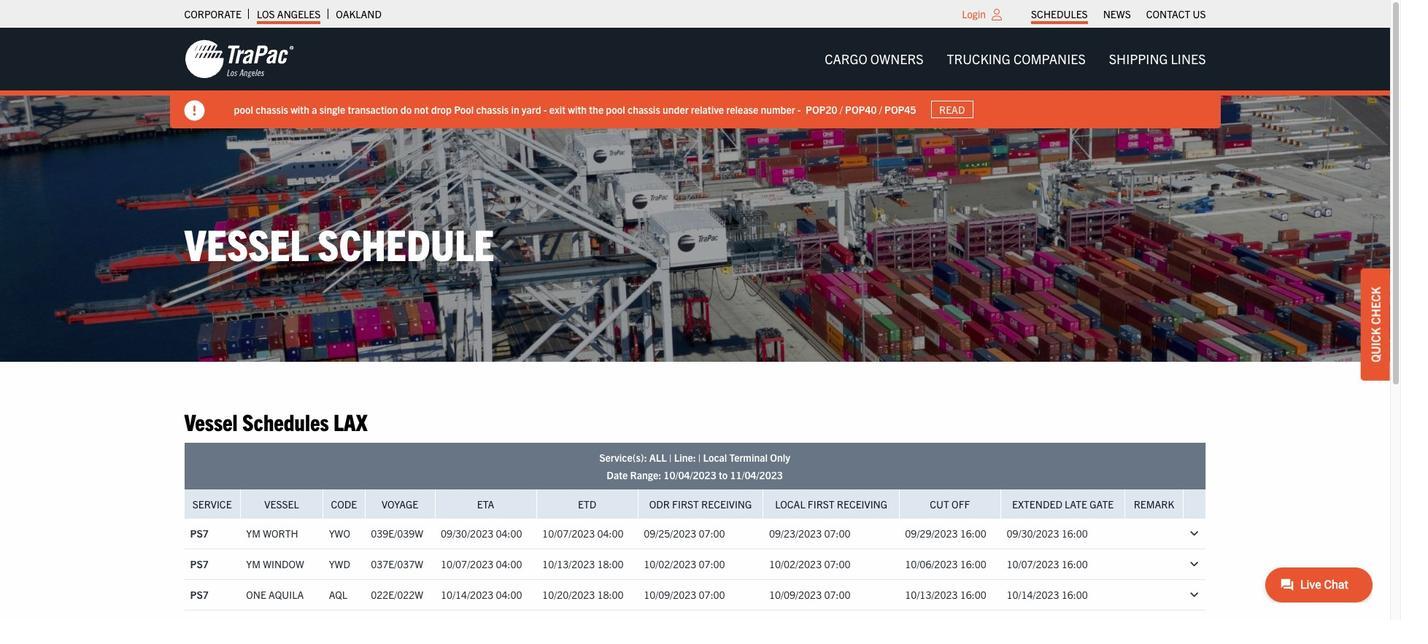 Task type: locate. For each thing, give the bounding box(es) containing it.
1 with from the left
[[291, 103, 309, 116]]

first for odr
[[672, 498, 699, 511]]

2 10/02/2023 from the left
[[769, 558, 822, 571]]

0 horizontal spatial 10/02/2023 07:00
[[644, 558, 725, 571]]

0 vertical spatial menu bar
[[1023, 4, 1213, 24]]

2 horizontal spatial chassis
[[628, 103, 660, 116]]

/
[[840, 103, 843, 116], [879, 103, 882, 116]]

09/29/2023 16:00
[[905, 527, 986, 540]]

10/07/2023 up 10/14/2023 04:00
[[441, 558, 493, 571]]

2 ym from the top
[[246, 558, 261, 571]]

16:00 down the 09/29/2023 16:00
[[960, 558, 986, 571]]

menu bar containing cargo owners
[[813, 44, 1218, 74]]

10/02/2023
[[644, 558, 696, 571], [769, 558, 822, 571]]

ym for ym window
[[246, 558, 261, 571]]

04:00
[[496, 527, 522, 540], [597, 527, 624, 540], [496, 558, 522, 571], [496, 588, 522, 602]]

number
[[761, 103, 795, 116]]

do
[[400, 103, 412, 116]]

10/13/2023 down 10/06/2023
[[905, 588, 958, 602]]

1 vertical spatial ym
[[246, 558, 261, 571]]

angeles
[[277, 7, 321, 20]]

3 chassis from the left
[[628, 103, 660, 116]]

10/09/2023 down 09/23/2023 on the right of the page
[[769, 588, 822, 602]]

2 09/30/2023 from the left
[[1007, 527, 1059, 540]]

1 vertical spatial menu bar
[[813, 44, 1218, 74]]

0 vertical spatial ps7
[[190, 527, 209, 540]]

- left the exit
[[543, 103, 547, 116]]

1 vertical spatial ps7
[[190, 558, 209, 571]]

/ left pop40
[[840, 103, 843, 116]]

menu bar down light icon
[[813, 44, 1218, 74]]

10/07/2023 up 10/14/2023 16:00
[[1007, 558, 1059, 571]]

ywo
[[329, 527, 350, 540]]

0 horizontal spatial 10/07/2023 04:00
[[441, 558, 522, 571]]

drop
[[431, 103, 452, 116]]

0 horizontal spatial with
[[291, 103, 309, 116]]

0 horizontal spatial 10/07/2023
[[441, 558, 493, 571]]

2 pool from the left
[[606, 103, 625, 116]]

09/29/2023
[[905, 527, 958, 540]]

0 horizontal spatial pool
[[234, 103, 253, 116]]

under
[[663, 103, 689, 116]]

10/13/2023 up 10/20/2023
[[542, 558, 595, 571]]

0 vertical spatial schedules
[[1031, 7, 1088, 20]]

ym window
[[246, 558, 304, 571]]

1 horizontal spatial 10/02/2023
[[769, 558, 822, 571]]

10/14/2023 down the 09/30/2023 04:00
[[441, 588, 493, 602]]

11/04/2023
[[730, 468, 783, 482]]

10/02/2023 down the 09/25/2023
[[644, 558, 696, 571]]

cut
[[930, 498, 949, 511]]

quick check
[[1368, 287, 1383, 363]]

1 horizontal spatial /
[[879, 103, 882, 116]]

banner
[[0, 28, 1401, 128]]

receiving down to
[[701, 498, 752, 511]]

0 horizontal spatial 10/02/2023
[[644, 558, 696, 571]]

in
[[511, 103, 519, 116]]

10/07/2023 04:00 up 10/14/2023 04:00
[[441, 558, 522, 571]]

1 horizontal spatial 10/09/2023 07:00
[[769, 588, 850, 602]]

09/30/2023
[[441, 527, 493, 540], [1007, 527, 1059, 540]]

0 vertical spatial 18:00
[[597, 558, 624, 571]]

pop45
[[884, 103, 916, 116]]

10/02/2023 down 09/23/2023 on the right of the page
[[769, 558, 822, 571]]

service
[[192, 498, 232, 511]]

off
[[952, 498, 970, 511]]

1 horizontal spatial 10/09/2023
[[769, 588, 822, 602]]

0 horizontal spatial chassis
[[255, 103, 288, 116]]

oakland link
[[336, 4, 382, 24]]

los angeles
[[257, 7, 321, 20]]

0 horizontal spatial /
[[840, 103, 843, 116]]

pop20
[[806, 103, 837, 116]]

2 18:00 from the top
[[597, 588, 624, 602]]

0 horizontal spatial schedules
[[242, 407, 329, 435]]

receiving
[[701, 498, 752, 511], [837, 498, 887, 511]]

0 horizontal spatial |
[[669, 451, 672, 464]]

10/14/2023
[[441, 588, 493, 602], [1007, 588, 1059, 602]]

pool right the
[[606, 103, 625, 116]]

039e/039w
[[371, 527, 423, 540]]

0 horizontal spatial local
[[703, 451, 727, 464]]

corporate link
[[184, 4, 241, 24]]

16:00 up 10/14/2023 16:00
[[1062, 558, 1088, 571]]

0 horizontal spatial 10/09/2023 07:00
[[644, 588, 725, 602]]

0 horizontal spatial 10/14/2023
[[441, 588, 493, 602]]

04:00 for 10/13/2023 18:00
[[496, 558, 522, 571]]

pool
[[454, 103, 474, 116]]

04:00 for 10/07/2023 04:00
[[496, 527, 522, 540]]

local up 09/23/2023 on the right of the page
[[775, 498, 805, 511]]

0 vertical spatial 10/13/2023
[[542, 558, 595, 571]]

chassis left under
[[628, 103, 660, 116]]

service(s): all | line: | local terminal only date range: 10/04/2023 to 11/04/2023
[[599, 451, 790, 482]]

menu bar
[[1023, 4, 1213, 24], [813, 44, 1218, 74]]

1 vertical spatial 10/13/2023
[[905, 588, 958, 602]]

late
[[1065, 498, 1087, 511]]

10/13/2023 for 10/13/2023 18:00
[[542, 558, 595, 571]]

09/30/2023 down extended
[[1007, 527, 1059, 540]]

18:00 down 10/13/2023 18:00
[[597, 588, 624, 602]]

10/14/2023 04:00
[[441, 588, 522, 602]]

10/09/2023 07:00 down 09/23/2023 07:00
[[769, 588, 850, 602]]

ym left window
[[246, 558, 261, 571]]

read link
[[931, 101, 973, 118]]

10/09/2023 07:00
[[644, 588, 725, 602], [769, 588, 850, 602]]

16:00 down off
[[960, 527, 986, 540]]

1 horizontal spatial schedules
[[1031, 7, 1088, 20]]

local first receiving
[[775, 498, 887, 511]]

0 vertical spatial ym
[[246, 527, 261, 540]]

vessel
[[184, 216, 309, 270], [184, 407, 238, 435], [264, 498, 299, 511]]

1 receiving from the left
[[701, 498, 752, 511]]

one
[[246, 588, 266, 602]]

1 vertical spatial vessel
[[184, 407, 238, 435]]

ym
[[246, 527, 261, 540], [246, 558, 261, 571]]

0 horizontal spatial 10/09/2023
[[644, 588, 696, 602]]

lines
[[1171, 50, 1206, 67]]

| right "all"
[[669, 451, 672, 464]]

shipping lines link
[[1097, 44, 1218, 74]]

1 horizontal spatial first
[[808, 498, 834, 511]]

cargo
[[825, 50, 867, 67]]

10/20/2023 18:00
[[542, 588, 624, 602]]

1 vertical spatial 18:00
[[597, 588, 624, 602]]

shipping lines
[[1109, 50, 1206, 67]]

schedules up companies
[[1031, 7, 1088, 20]]

schedules left lax
[[242, 407, 329, 435]]

10/02/2023 07:00
[[644, 558, 725, 571], [769, 558, 850, 571]]

- right number
[[797, 103, 801, 116]]

check
[[1368, 287, 1383, 325]]

0 vertical spatial local
[[703, 451, 727, 464]]

1 | from the left
[[669, 451, 672, 464]]

1 horizontal spatial -
[[797, 103, 801, 116]]

read
[[939, 103, 965, 116]]

the
[[589, 103, 604, 116]]

1 ps7 from the top
[[190, 527, 209, 540]]

-
[[543, 103, 547, 116], [797, 103, 801, 116]]

0 horizontal spatial 09/30/2023
[[441, 527, 493, 540]]

16:00 down 10/07/2023 16:00
[[1062, 588, 1088, 602]]

1 10/02/2023 07:00 from the left
[[644, 558, 725, 571]]

aql
[[329, 588, 347, 602]]

chassis left in
[[476, 103, 509, 116]]

1 vertical spatial local
[[775, 498, 805, 511]]

10/09/2023 down the 09/25/2023
[[644, 588, 696, 602]]

1 horizontal spatial receiving
[[837, 498, 887, 511]]

1 horizontal spatial with
[[568, 103, 587, 116]]

menu bar containing schedules
[[1023, 4, 1213, 24]]

2 first from the left
[[808, 498, 834, 511]]

1 vertical spatial schedules
[[242, 407, 329, 435]]

10/07/2023 up 10/13/2023 18:00
[[542, 527, 595, 540]]

1 horizontal spatial |
[[698, 451, 701, 464]]

10/07/2023 04:00
[[542, 527, 624, 540], [441, 558, 522, 571]]

3 ps7 from the top
[[190, 588, 209, 602]]

etd
[[578, 498, 596, 511]]

2 10/14/2023 from the left
[[1007, 588, 1059, 602]]

1 09/30/2023 from the left
[[441, 527, 493, 540]]

2 receiving from the left
[[837, 498, 887, 511]]

2 ps7 from the top
[[190, 558, 209, 571]]

1 / from the left
[[840, 103, 843, 116]]

local inside service(s): all | line: | local terminal only date range: 10/04/2023 to 11/04/2023
[[703, 451, 727, 464]]

1 horizontal spatial 10/14/2023
[[1007, 588, 1059, 602]]

receiving up 09/23/2023 07:00
[[837, 498, 887, 511]]

2 10/09/2023 07:00 from the left
[[769, 588, 850, 602]]

09/30/2023 down the eta
[[441, 527, 493, 540]]

chassis left a
[[255, 103, 288, 116]]

1 ym from the top
[[246, 527, 261, 540]]

10/14/2023 down 10/07/2023 16:00
[[1007, 588, 1059, 602]]

1 horizontal spatial pool
[[606, 103, 625, 116]]

cargo owners
[[825, 50, 923, 67]]

remark
[[1134, 498, 1174, 511]]

with left a
[[291, 103, 309, 116]]

10/06/2023
[[905, 558, 958, 571]]

one aquila
[[246, 588, 304, 602]]

1 horizontal spatial 10/07/2023 04:00
[[542, 527, 624, 540]]

0 horizontal spatial -
[[543, 103, 547, 116]]

10/02/2023 07:00 down 09/23/2023 07:00
[[769, 558, 850, 571]]

/ left pop45
[[879, 103, 882, 116]]

with left the
[[568, 103, 587, 116]]

10/14/2023 for 10/14/2023 04:00
[[441, 588, 493, 602]]

16:00 down "late" at the bottom
[[1062, 527, 1088, 540]]

1 horizontal spatial chassis
[[476, 103, 509, 116]]

pop40
[[845, 103, 877, 116]]

10/14/2023 16:00
[[1007, 588, 1088, 602]]

1 10/14/2023 from the left
[[441, 588, 493, 602]]

1 horizontal spatial 10/02/2023 07:00
[[769, 558, 850, 571]]

10/07/2023
[[542, 527, 595, 540], [441, 558, 493, 571], [1007, 558, 1059, 571]]

10/09/2023 07:00 down 09/25/2023 07:00
[[644, 588, 725, 602]]

10/07/2023 04:00 down etd
[[542, 527, 624, 540]]

16:00 for 10/14/2023 16:00
[[1062, 588, 1088, 602]]

2 vertical spatial ps7
[[190, 588, 209, 602]]

menu bar up shipping
[[1023, 4, 1213, 24]]

2 with from the left
[[568, 103, 587, 116]]

news link
[[1103, 4, 1131, 24]]

odr
[[649, 498, 670, 511]]

schedule
[[318, 216, 494, 270]]

|
[[669, 451, 672, 464], [698, 451, 701, 464]]

16:00 down 10/06/2023 16:00
[[960, 588, 986, 602]]

local up to
[[703, 451, 727, 464]]

10/04/2023
[[664, 468, 716, 482]]

pool right the solid icon
[[234, 103, 253, 116]]

16:00
[[960, 527, 986, 540], [1062, 527, 1088, 540], [960, 558, 986, 571], [1062, 558, 1088, 571], [960, 588, 986, 602], [1062, 588, 1088, 602]]

| right line:
[[698, 451, 701, 464]]

terminal
[[729, 451, 768, 464]]

voyage
[[382, 498, 418, 511]]

18:00 up 10/20/2023 18:00
[[597, 558, 624, 571]]

schedules
[[1031, 7, 1088, 20], [242, 407, 329, 435]]

first up 09/23/2023 07:00
[[808, 498, 834, 511]]

2 10/02/2023 07:00 from the left
[[769, 558, 850, 571]]

09/30/2023 04:00
[[441, 527, 522, 540]]

first for local
[[808, 498, 834, 511]]

16:00 for 10/06/2023 16:00
[[960, 558, 986, 571]]

0 horizontal spatial 10/13/2023
[[542, 558, 595, 571]]

1 horizontal spatial 10/13/2023
[[905, 588, 958, 602]]

gate
[[1090, 498, 1114, 511]]

1 10/09/2023 07:00 from the left
[[644, 588, 725, 602]]

0 horizontal spatial first
[[672, 498, 699, 511]]

code
[[331, 498, 357, 511]]

ym left worth
[[246, 527, 261, 540]]

1 horizontal spatial 09/30/2023
[[1007, 527, 1059, 540]]

10/02/2023 07:00 down 09/25/2023 07:00
[[644, 558, 725, 571]]

0 vertical spatial vessel
[[184, 216, 309, 270]]

0 horizontal spatial receiving
[[701, 498, 752, 511]]

1 10/02/2023 from the left
[[644, 558, 696, 571]]

1 first from the left
[[672, 498, 699, 511]]

receiving for odr first receiving
[[701, 498, 752, 511]]

09/25/2023 07:00
[[644, 527, 725, 540]]

first right odr
[[672, 498, 699, 511]]

range:
[[630, 468, 661, 482]]

1 18:00 from the top
[[597, 558, 624, 571]]



Task type: describe. For each thing, give the bounding box(es) containing it.
vessel for vessel schedules lax
[[184, 407, 238, 435]]

ywd
[[329, 558, 350, 571]]

quick
[[1368, 327, 1383, 363]]

2 horizontal spatial 10/07/2023
[[1007, 558, 1059, 571]]

schedules link
[[1031, 4, 1088, 24]]

10/13/2023 for 10/13/2023 16:00
[[905, 588, 958, 602]]

vessel for vessel schedule
[[184, 216, 309, 270]]

09/30/2023 for 09/30/2023 16:00
[[1007, 527, 1059, 540]]

los angeles image
[[184, 39, 294, 80]]

04:00 for 10/20/2023 18:00
[[496, 588, 522, 602]]

10/13/2023 18:00
[[542, 558, 624, 571]]

extended late gate
[[1012, 498, 1114, 511]]

companies
[[1013, 50, 1086, 67]]

10/14/2023 for 10/14/2023 16:00
[[1007, 588, 1059, 602]]

2 - from the left
[[797, 103, 801, 116]]

eta
[[477, 498, 494, 511]]

los
[[257, 7, 275, 20]]

us
[[1193, 7, 1206, 20]]

ps7 for one aquila
[[190, 588, 209, 602]]

16:00 for 09/29/2023 16:00
[[960, 527, 986, 540]]

1 vertical spatial 10/07/2023 04:00
[[441, 558, 522, 571]]

oakland
[[336, 7, 382, 20]]

ps7 for ym worth
[[190, 527, 209, 540]]

trucking companies link
[[935, 44, 1097, 74]]

news
[[1103, 7, 1131, 20]]

window
[[263, 558, 304, 571]]

1 - from the left
[[543, 103, 547, 116]]

yard
[[522, 103, 541, 116]]

1 horizontal spatial 10/07/2023
[[542, 527, 595, 540]]

login link
[[962, 7, 986, 20]]

shipping
[[1109, 50, 1168, 67]]

banner containing cargo owners
[[0, 28, 1401, 128]]

light image
[[992, 9, 1002, 20]]

lax
[[334, 407, 367, 435]]

1 pool from the left
[[234, 103, 253, 116]]

vessel schedule
[[184, 216, 494, 270]]

vessel schedules lax
[[184, 407, 367, 435]]

transaction
[[348, 103, 398, 116]]

1 horizontal spatial local
[[775, 498, 805, 511]]

1 10/09/2023 from the left
[[644, 588, 696, 602]]

trucking companies
[[947, 50, 1086, 67]]

relative
[[691, 103, 724, 116]]

09/23/2023
[[769, 527, 822, 540]]

cut off
[[930, 498, 970, 511]]

pool chassis with a single transaction  do not drop pool chassis in yard -  exit with the pool chassis under relative release number -  pop20 / pop40 / pop45
[[234, 103, 916, 116]]

aquila
[[269, 588, 304, 602]]

09/23/2023 07:00
[[769, 527, 850, 540]]

16:00 for 10/07/2023 16:00
[[1062, 558, 1088, 571]]

contact
[[1146, 7, 1190, 20]]

line:
[[674, 451, 696, 464]]

ym for ym worth
[[246, 527, 261, 540]]

ym worth
[[246, 527, 298, 540]]

login
[[962, 7, 986, 20]]

date
[[607, 468, 628, 482]]

16:00 for 09/30/2023 16:00
[[1062, 527, 1088, 540]]

a
[[312, 103, 317, 116]]

extended
[[1012, 498, 1062, 511]]

quick check link
[[1361, 269, 1390, 381]]

18:00 for 10/13/2023 18:00
[[597, 558, 624, 571]]

037e/037w
[[371, 558, 423, 571]]

worth
[[263, 527, 298, 540]]

service(s):
[[599, 451, 647, 464]]

022e/022w
[[371, 588, 423, 602]]

10/07/2023 16:00
[[1007, 558, 1088, 571]]

09/30/2023 16:00
[[1007, 527, 1088, 540]]

09/30/2023 for 09/30/2023 04:00
[[441, 527, 493, 540]]

10/13/2023 16:00
[[905, 588, 986, 602]]

solid image
[[184, 101, 205, 121]]

1 chassis from the left
[[255, 103, 288, 116]]

2 10/09/2023 from the left
[[769, 588, 822, 602]]

corporate
[[184, 7, 241, 20]]

menu bar inside banner
[[813, 44, 1218, 74]]

not
[[414, 103, 429, 116]]

2 | from the left
[[698, 451, 701, 464]]

2 vertical spatial vessel
[[264, 498, 299, 511]]

2 chassis from the left
[[476, 103, 509, 116]]

owners
[[870, 50, 923, 67]]

all
[[649, 451, 667, 464]]

09/25/2023
[[644, 527, 696, 540]]

2 / from the left
[[879, 103, 882, 116]]

ps7 for ym window
[[190, 558, 209, 571]]

receiving for local first receiving
[[837, 498, 887, 511]]

10/06/2023 16:00
[[905, 558, 986, 571]]

only
[[770, 451, 790, 464]]

contact us link
[[1146, 4, 1206, 24]]

0 vertical spatial 10/07/2023 04:00
[[542, 527, 624, 540]]

to
[[719, 468, 728, 482]]

cargo owners link
[[813, 44, 935, 74]]

los angeles link
[[257, 4, 321, 24]]

16:00 for 10/13/2023 16:00
[[960, 588, 986, 602]]

18:00 for 10/20/2023 18:00
[[597, 588, 624, 602]]

odr first receiving
[[649, 498, 752, 511]]

contact us
[[1146, 7, 1206, 20]]



Task type: vqa. For each thing, say whether or not it's contained in the screenshot.


